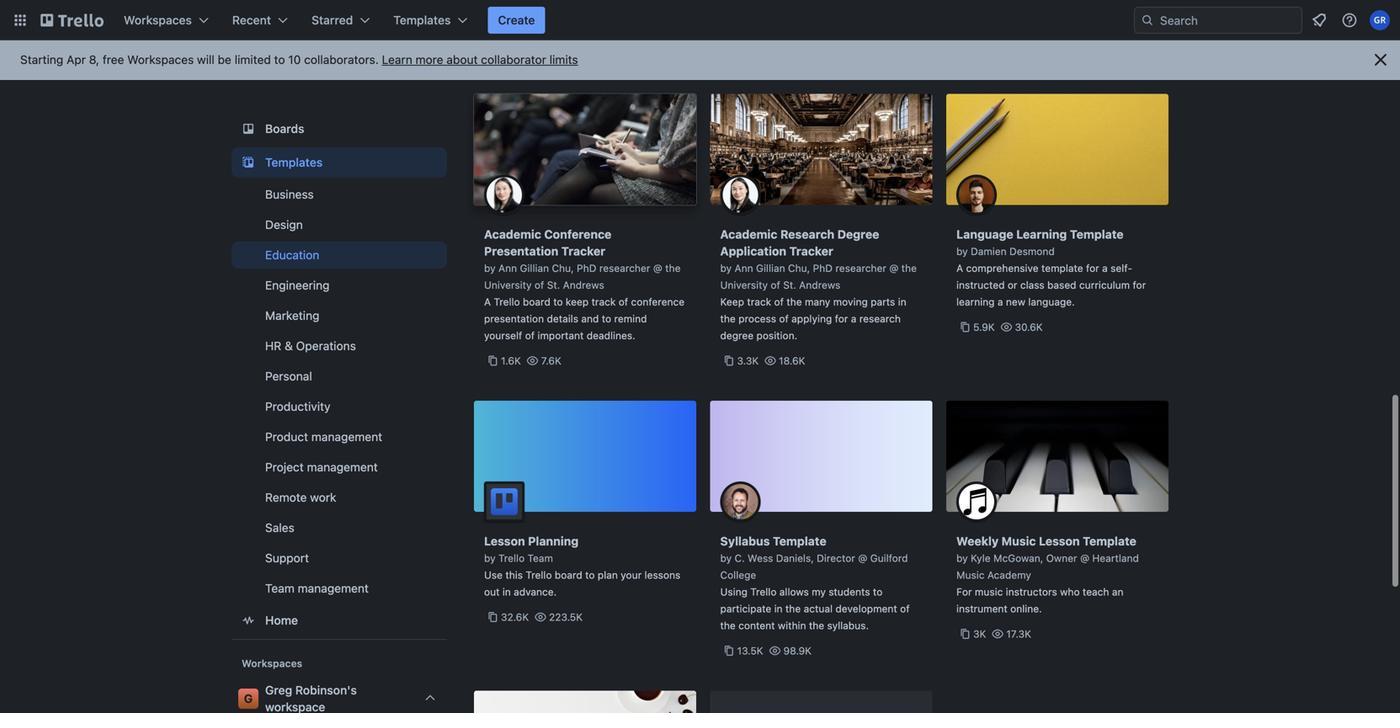 Task type: locate. For each thing, give the bounding box(es) containing it.
1 horizontal spatial gillian
[[756, 262, 785, 274]]

phd inside academic conference presentation tracker by ann gillian chu, phd researcher @ the university of st. andrews a trello board to keep track of conference presentation details and to remind yourself of important deadlines.
[[577, 262, 597, 274]]

1 vertical spatial team
[[265, 581, 295, 595]]

in right parts on the top
[[898, 296, 907, 308]]

1 researcher from the left
[[599, 262, 650, 274]]

template up self-
[[1070, 227, 1124, 241]]

1 horizontal spatial board
[[555, 569, 583, 581]]

presentation
[[484, 313, 544, 325]]

deadlines.
[[587, 330, 635, 341]]

andrews up keep
[[563, 279, 604, 291]]

0 vertical spatial board
[[523, 296, 551, 308]]

1 vertical spatial in
[[503, 586, 511, 598]]

0 horizontal spatial andrews
[[563, 279, 604, 291]]

personal link
[[232, 363, 447, 390]]

1 gillian from the left
[[520, 262, 549, 274]]

damien
[[971, 245, 1007, 257]]

to inside syllabus template by c. wess daniels, director @ guilford college using trello allows my students to participate in the actual development of the content within the syllabus.
[[873, 586, 883, 598]]

2 track from the left
[[747, 296, 771, 308]]

home
[[265, 613, 298, 627]]

0 horizontal spatial ann gillian chu, phd researcher @ the university of st. andrews image
[[484, 175, 525, 215]]

0 horizontal spatial ann
[[499, 262, 517, 274]]

a left self-
[[1102, 262, 1108, 274]]

trello up this
[[499, 552, 525, 564]]

@
[[653, 262, 663, 274], [889, 262, 899, 274], [858, 552, 868, 564], [1080, 552, 1090, 564]]

recent
[[232, 13, 271, 27]]

0 horizontal spatial lesson
[[484, 534, 525, 548]]

0 vertical spatial music
[[1002, 534, 1036, 548]]

2 ann from the left
[[735, 262, 753, 274]]

templates inside popup button
[[393, 13, 451, 27]]

0 horizontal spatial chu,
[[552, 262, 574, 274]]

music up for
[[957, 569, 985, 581]]

for right curriculum
[[1133, 279, 1146, 291]]

ann
[[499, 262, 517, 274], [735, 262, 753, 274]]

management for product management
[[311, 430, 382, 444]]

academic inside academic conference presentation tracker by ann gillian chu, phd researcher @ the university of st. andrews a trello board to keep track of conference presentation details and to remind yourself of important deadlines.
[[484, 227, 541, 241]]

in
[[898, 296, 907, 308], [503, 586, 511, 598], [774, 603, 783, 615]]

1 horizontal spatial chu,
[[788, 262, 810, 274]]

30.6k
[[1015, 321, 1043, 333]]

my
[[812, 586, 826, 598]]

st. up details
[[547, 279, 560, 291]]

lesson up this
[[484, 534, 525, 548]]

a inside language learning template by damien desmond a comprehensive template for a self- instructed or class based curriculum for learning a new language.
[[957, 262, 963, 274]]

instructed
[[957, 279, 1005, 291]]

2 university from the left
[[720, 279, 768, 291]]

content
[[739, 620, 775, 632]]

boards link
[[232, 114, 447, 144]]

2 andrews from the left
[[799, 279, 841, 291]]

1 andrews from the left
[[563, 279, 604, 291]]

templates
[[393, 13, 451, 27], [265, 155, 323, 169]]

templates up more
[[393, 13, 451, 27]]

about
[[447, 53, 478, 67]]

1 horizontal spatial for
[[1086, 262, 1100, 274]]

tracker inside academic research degree application tracker by ann gillian chu, phd researcher @ the university of st. andrews keep track of the many moving parts in the process of applying for a research degree position.
[[789, 244, 834, 258]]

2 vertical spatial a
[[851, 313, 857, 325]]

1 vertical spatial a
[[998, 296, 1003, 308]]

andrews inside academic conference presentation tracker by ann gillian chu, phd researcher @ the university of st. andrews a trello board to keep track of conference presentation details and to remind yourself of important deadlines.
[[563, 279, 604, 291]]

researcher inside academic conference presentation tracker by ann gillian chu, phd researcher @ the university of st. andrews a trello board to keep track of conference presentation details and to remind yourself of important deadlines.
[[599, 262, 650, 274]]

1 vertical spatial workspaces
[[127, 53, 194, 67]]

0 horizontal spatial team
[[265, 581, 295, 595]]

0 vertical spatial a
[[1102, 262, 1108, 274]]

1 lesson from the left
[[484, 534, 525, 548]]

0 horizontal spatial a
[[484, 296, 491, 308]]

gillian
[[520, 262, 549, 274], [756, 262, 785, 274]]

music up mcgowan,
[[1002, 534, 1036, 548]]

1 track from the left
[[592, 296, 616, 308]]

academic inside academic research degree application tracker by ann gillian chu, phd researcher @ the university of st. andrews keep track of the many moving parts in the process of applying for a research degree position.
[[720, 227, 778, 241]]

@ up parts on the top
[[889, 262, 899, 274]]

3k
[[973, 628, 986, 640]]

collaborator
[[481, 53, 546, 67]]

0 horizontal spatial gillian
[[520, 262, 549, 274]]

track up the and
[[592, 296, 616, 308]]

in right 'out'
[[503, 586, 511, 598]]

a down moving at right top
[[851, 313, 857, 325]]

lesson
[[484, 534, 525, 548], [1039, 534, 1080, 548]]

1 horizontal spatial tracker
[[789, 244, 834, 258]]

trello up the participate
[[751, 586, 777, 598]]

2 horizontal spatial for
[[1133, 279, 1146, 291]]

2 ann gillian chu, phd researcher @ the university of st. andrews image from the left
[[720, 175, 761, 215]]

1 horizontal spatial university
[[720, 279, 768, 291]]

using
[[720, 586, 748, 598]]

researcher inside academic research degree application tracker by ann gillian chu, phd researcher @ the university of st. andrews keep track of the many moving parts in the process of applying for a research degree position.
[[836, 262, 887, 274]]

academic research degree application tracker by ann gillian chu, phd researcher @ the university of st. andrews keep track of the many moving parts in the process of applying for a research degree position.
[[720, 227, 917, 341]]

by left c.
[[720, 552, 732, 564]]

greg robinson (gregrobinson96) image
[[1370, 10, 1390, 30]]

ann gillian chu, phd researcher @ the university of st. andrews image up presentation
[[484, 175, 525, 215]]

1 horizontal spatial academic
[[720, 227, 778, 241]]

instructors
[[1006, 586, 1057, 598]]

0 vertical spatial management
[[311, 430, 382, 444]]

8,
[[89, 53, 99, 67]]

a inside academic conference presentation tracker by ann gillian chu, phd researcher @ the university of st. andrews a trello board to keep track of conference presentation details and to remind yourself of important deadlines.
[[484, 296, 491, 308]]

0 horizontal spatial in
[[503, 586, 511, 598]]

for
[[957, 586, 972, 598]]

0 horizontal spatial music
[[957, 569, 985, 581]]

tracker
[[562, 244, 606, 258], [789, 244, 834, 258]]

1 horizontal spatial team
[[528, 552, 553, 564]]

18.6k
[[779, 355, 805, 367]]

marketing link
[[232, 302, 447, 329]]

0 horizontal spatial track
[[592, 296, 616, 308]]

0 horizontal spatial university
[[484, 279, 532, 291]]

a left new
[[998, 296, 1003, 308]]

1 vertical spatial management
[[307, 460, 378, 474]]

team management link
[[232, 575, 447, 602]]

1 chu, from the left
[[552, 262, 574, 274]]

0 horizontal spatial tracker
[[562, 244, 606, 258]]

ann gillian chu, phd researcher @ the university of st. andrews image
[[484, 175, 525, 215], [720, 175, 761, 215]]

1 horizontal spatial ann gillian chu, phd researcher @ the university of st. andrews image
[[720, 175, 761, 215]]

ann down presentation
[[499, 262, 517, 274]]

1 ann from the left
[[499, 262, 517, 274]]

workspaces
[[124, 13, 192, 27], [127, 53, 194, 67], [242, 658, 302, 669]]

operations
[[296, 339, 356, 353]]

ann inside academic research degree application tracker by ann gillian chu, phd researcher @ the university of st. andrews keep track of the many moving parts in the process of applying for a research degree position.
[[735, 262, 753, 274]]

a inside academic research degree application tracker by ann gillian chu, phd researcher @ the university of st. andrews keep track of the many moving parts in the process of applying for a research degree position.
[[851, 313, 857, 325]]

0 vertical spatial for
[[1086, 262, 1100, 274]]

template up daniels, on the bottom of page
[[773, 534, 827, 548]]

actual
[[804, 603, 833, 615]]

management down support "link"
[[298, 581, 369, 595]]

workspaces down workspaces popup button
[[127, 53, 194, 67]]

tracker down "conference"
[[562, 244, 606, 258]]

templates up the business
[[265, 155, 323, 169]]

academic conference presentation tracker by ann gillian chu, phd researcher @ the university of st. andrews a trello board to keep track of conference presentation details and to remind yourself of important deadlines.
[[484, 227, 685, 341]]

chu, up keep
[[552, 262, 574, 274]]

researcher up conference
[[599, 262, 650, 274]]

2 academic from the left
[[720, 227, 778, 241]]

and
[[581, 313, 599, 325]]

0 vertical spatial workspaces
[[124, 13, 192, 27]]

starred button
[[301, 7, 380, 34]]

for down moving at right top
[[835, 313, 848, 325]]

2 gillian from the left
[[756, 262, 785, 274]]

process
[[739, 313, 776, 325]]

@ inside weekly music lesson template by kyle mcgowan, owner @ heartland music academy for music instructors who teach an instrument online.
[[1080, 552, 1090, 564]]

1 horizontal spatial andrews
[[799, 279, 841, 291]]

0 vertical spatial a
[[957, 262, 963, 274]]

hr & operations
[[265, 339, 356, 353]]

1 ann gillian chu, phd researcher @ the university of st. andrews image from the left
[[484, 175, 525, 215]]

gillian down application
[[756, 262, 785, 274]]

0 vertical spatial templates
[[393, 13, 451, 27]]

ann gillian chu, phd researcher @ the university of st. andrews image up application
[[720, 175, 761, 215]]

1 university from the left
[[484, 279, 532, 291]]

product
[[265, 430, 308, 444]]

1 horizontal spatial track
[[747, 296, 771, 308]]

for inside academic research degree application tracker by ann gillian chu, phd researcher @ the university of st. andrews keep track of the many moving parts in the process of applying for a research degree position.
[[835, 313, 848, 325]]

remote work link
[[232, 484, 447, 511]]

Search field
[[1154, 8, 1302, 33]]

chu, down the research
[[788, 262, 810, 274]]

support
[[265, 551, 309, 565]]

trello
[[494, 296, 520, 308], [499, 552, 525, 564], [526, 569, 552, 581], [751, 586, 777, 598]]

academic up application
[[720, 227, 778, 241]]

phd up keep
[[577, 262, 597, 274]]

workspaces inside popup button
[[124, 13, 192, 27]]

1 horizontal spatial researcher
[[836, 262, 887, 274]]

in up within
[[774, 603, 783, 615]]

2 horizontal spatial in
[[898, 296, 907, 308]]

university up keep at the top of page
[[720, 279, 768, 291]]

1 horizontal spatial ann
[[735, 262, 753, 274]]

board down planning
[[555, 569, 583, 581]]

lesson planning by trello team use this trello board to plan your lessons out in advance.
[[484, 534, 681, 598]]

your
[[621, 569, 642, 581]]

new
[[1006, 296, 1026, 308]]

team down planning
[[528, 552, 553, 564]]

0 horizontal spatial for
[[835, 313, 848, 325]]

2 phd from the left
[[813, 262, 833, 274]]

personal
[[265, 369, 312, 383]]

business link
[[232, 181, 447, 208]]

template up heartland at the bottom
[[1083, 534, 1137, 548]]

track up 'process' in the top of the page
[[747, 296, 771, 308]]

sales
[[265, 521, 295, 535]]

presentation
[[484, 244, 559, 258]]

gillian down presentation
[[520, 262, 549, 274]]

1 horizontal spatial templates
[[393, 13, 451, 27]]

1 academic from the left
[[484, 227, 541, 241]]

back to home image
[[40, 7, 104, 34]]

by inside academic research degree application tracker by ann gillian chu, phd researcher @ the university of st. andrews keep track of the many moving parts in the process of applying for a research degree position.
[[720, 262, 732, 274]]

by down presentation
[[484, 262, 496, 274]]

a up 'presentation'
[[484, 296, 491, 308]]

students
[[829, 586, 870, 598]]

1 vertical spatial for
[[1133, 279, 1146, 291]]

design link
[[232, 211, 447, 238]]

to left 10
[[274, 53, 285, 67]]

17.3k
[[1006, 628, 1031, 640]]

1 vertical spatial board
[[555, 569, 583, 581]]

2 chu, from the left
[[788, 262, 810, 274]]

to up development
[[873, 586, 883, 598]]

education
[[265, 248, 319, 262]]

by left kyle
[[957, 552, 968, 564]]

1 horizontal spatial lesson
[[1039, 534, 1080, 548]]

ann down application
[[735, 262, 753, 274]]

2 st. from the left
[[783, 279, 796, 291]]

lesson up the owner at right
[[1039, 534, 1080, 548]]

andrews
[[563, 279, 604, 291], [799, 279, 841, 291]]

ann gillian chu, phd researcher @ the university of st. andrews image for academic research degree application tracker
[[720, 175, 761, 215]]

workspaces up "free"
[[124, 13, 192, 27]]

team management
[[265, 581, 369, 595]]

2 vertical spatial in
[[774, 603, 783, 615]]

by
[[957, 245, 968, 257], [484, 262, 496, 274], [720, 262, 732, 274], [484, 552, 496, 564], [720, 552, 732, 564], [957, 552, 968, 564]]

1 st. from the left
[[547, 279, 560, 291]]

chu, inside academic research degree application tracker by ann gillian chu, phd researcher @ the university of st. andrews keep track of the many moving parts in the process of applying for a research degree position.
[[788, 262, 810, 274]]

to left plan
[[585, 569, 595, 581]]

0 vertical spatial in
[[898, 296, 907, 308]]

researcher down 'degree'
[[836, 262, 887, 274]]

1 horizontal spatial in
[[774, 603, 783, 615]]

by up use
[[484, 552, 496, 564]]

in inside syllabus template by c. wess daniels, director @ guilford college using trello allows my students to participate in the actual development of the content within the syllabus.
[[774, 603, 783, 615]]

team
[[528, 552, 553, 564], [265, 581, 295, 595]]

0 vertical spatial team
[[528, 552, 553, 564]]

tracker inside academic conference presentation tracker by ann gillian chu, phd researcher @ the university of st. andrews a trello board to keep track of conference presentation details and to remind yourself of important deadlines.
[[562, 244, 606, 258]]

development
[[836, 603, 897, 615]]

board up 'presentation'
[[523, 296, 551, 308]]

team down support
[[265, 581, 295, 595]]

st. up applying
[[783, 279, 796, 291]]

2 vertical spatial for
[[835, 313, 848, 325]]

project management link
[[232, 454, 447, 481]]

trello up advance.
[[526, 569, 552, 581]]

2 researcher from the left
[[836, 262, 887, 274]]

a
[[957, 262, 963, 274], [484, 296, 491, 308]]

1 horizontal spatial music
[[1002, 534, 1036, 548]]

1 tracker from the left
[[562, 244, 606, 258]]

2 lesson from the left
[[1039, 534, 1080, 548]]

parts
[[871, 296, 895, 308]]

trello inside academic conference presentation tracker by ann gillian chu, phd researcher @ the university of st. andrews a trello board to keep track of conference presentation details and to remind yourself of important deadlines.
[[494, 296, 520, 308]]

track
[[592, 296, 616, 308], [747, 296, 771, 308]]

0 horizontal spatial researcher
[[599, 262, 650, 274]]

yourself
[[484, 330, 522, 341]]

ann inside academic conference presentation tracker by ann gillian chu, phd researcher @ the university of st. andrews a trello board to keep track of conference presentation details and to remind yourself of important deadlines.
[[499, 262, 517, 274]]

2 tracker from the left
[[789, 244, 834, 258]]

tracker down the research
[[789, 244, 834, 258]]

management down productivity link
[[311, 430, 382, 444]]

0 horizontal spatial academic
[[484, 227, 541, 241]]

by down application
[[720, 262, 732, 274]]

applying
[[792, 313, 832, 325]]

workspaces up greg
[[242, 658, 302, 669]]

&
[[285, 339, 293, 353]]

98.9k
[[784, 645, 812, 657]]

open information menu image
[[1341, 12, 1358, 29]]

design
[[265, 218, 303, 232]]

academic for academic research degree application tracker
[[720, 227, 778, 241]]

university up 'presentation'
[[484, 279, 532, 291]]

1 horizontal spatial st.
[[783, 279, 796, 291]]

online.
[[1011, 603, 1042, 615]]

trello up 'presentation'
[[494, 296, 520, 308]]

trello team image
[[484, 482, 525, 522]]

collaborators.
[[304, 53, 379, 67]]

academic up presentation
[[484, 227, 541, 241]]

andrews up the many
[[799, 279, 841, 291]]

@ up conference
[[653, 262, 663, 274]]

0 horizontal spatial templates
[[265, 155, 323, 169]]

by left damien
[[957, 245, 968, 257]]

curriculum
[[1079, 279, 1130, 291]]

allows
[[780, 586, 809, 598]]

an
[[1112, 586, 1124, 598]]

1 horizontal spatial a
[[957, 262, 963, 274]]

0 horizontal spatial phd
[[577, 262, 597, 274]]

team inside lesson planning by trello team use this trello board to plan your lessons out in advance.
[[528, 552, 553, 564]]

guilford
[[870, 552, 908, 564]]

in inside lesson planning by trello team use this trello board to plan your lessons out in advance.
[[503, 586, 511, 598]]

@ left guilford
[[858, 552, 868, 564]]

0 horizontal spatial board
[[523, 296, 551, 308]]

management down product management link
[[307, 460, 378, 474]]

2 vertical spatial management
[[298, 581, 369, 595]]

g
[[244, 692, 253, 706]]

1 horizontal spatial phd
[[813, 262, 833, 274]]

@ right the owner at right
[[1080, 552, 1090, 564]]

for up curriculum
[[1086, 262, 1100, 274]]

0 horizontal spatial st.
[[547, 279, 560, 291]]

0 horizontal spatial a
[[851, 313, 857, 325]]

template inside language learning template by damien desmond a comprehensive template for a self- instructed or class based curriculum for learning a new language.
[[1070, 227, 1124, 241]]

1 phd from the left
[[577, 262, 597, 274]]

phd up the many
[[813, 262, 833, 274]]

sales link
[[232, 514, 447, 541]]

a up instructed
[[957, 262, 963, 274]]

home image
[[238, 610, 259, 631]]

1 vertical spatial a
[[484, 296, 491, 308]]



Task type: describe. For each thing, give the bounding box(es) containing it.
boards
[[265, 122, 304, 136]]

more
[[416, 53, 443, 67]]

mcgowan,
[[994, 552, 1044, 564]]

college
[[720, 569, 756, 581]]

or
[[1008, 279, 1018, 291]]

learning
[[1016, 227, 1067, 241]]

create button
[[488, 7, 545, 34]]

templates link
[[232, 147, 447, 178]]

32.6k
[[501, 611, 529, 623]]

be
[[218, 53, 231, 67]]

conference
[[631, 296, 685, 308]]

board image
[[238, 119, 259, 139]]

instrument
[[957, 603, 1008, 615]]

create
[[498, 13, 535, 27]]

by inside weekly music lesson template by kyle mcgowan, owner @ heartland music academy for music instructors who teach an instrument online.
[[957, 552, 968, 564]]

engineering link
[[232, 272, 447, 299]]

workspaces button
[[114, 7, 219, 34]]

work
[[310, 491, 336, 504]]

degree
[[838, 227, 879, 241]]

who
[[1060, 586, 1080, 598]]

lessons
[[645, 569, 681, 581]]

planning
[[528, 534, 579, 548]]

by inside syllabus template by c. wess daniels, director @ guilford college using trello allows my students to participate in the actual development of the content within the syllabus.
[[720, 552, 732, 564]]

university inside academic research degree application tracker by ann gillian chu, phd researcher @ the university of st. andrews keep track of the many moving parts in the process of applying for a research degree position.
[[720, 279, 768, 291]]

@ inside academic conference presentation tracker by ann gillian chu, phd researcher @ the university of st. andrews a trello board to keep track of conference presentation details and to remind yourself of important deadlines.
[[653, 262, 663, 274]]

recent button
[[222, 7, 298, 34]]

ann gillian chu, phd researcher @ the university of st. andrews image for academic conference presentation tracker
[[484, 175, 525, 215]]

template inside weekly music lesson template by kyle mcgowan, owner @ heartland music academy for music instructors who teach an instrument online.
[[1083, 534, 1137, 548]]

kyle mcgowan, owner @ heartland music academy image
[[957, 482, 997, 522]]

the inside academic conference presentation tracker by ann gillian chu, phd researcher @ the university of st. andrews a trello board to keep track of conference presentation details and to remind yourself of important deadlines.
[[665, 262, 681, 274]]

hr
[[265, 339, 281, 353]]

10
[[288, 53, 301, 67]]

223.5k
[[549, 611, 583, 623]]

1 vertical spatial templates
[[265, 155, 323, 169]]

marketing
[[265, 309, 320, 323]]

st. inside academic conference presentation tracker by ann gillian chu, phd researcher @ the university of st. andrews a trello board to keep track of conference presentation details and to remind yourself of important deadlines.
[[547, 279, 560, 291]]

damien desmond image
[[957, 175, 997, 215]]

primary element
[[0, 0, 1400, 40]]

chu, inside academic conference presentation tracker by ann gillian chu, phd researcher @ the university of st. andrews a trello board to keep track of conference presentation details and to remind yourself of important deadlines.
[[552, 262, 574, 274]]

degree
[[720, 330, 754, 341]]

1 horizontal spatial a
[[998, 296, 1003, 308]]

by inside language learning template by damien desmond a comprehensive template for a self- instructed or class based curriculum for learning a new language.
[[957, 245, 968, 257]]

starting
[[20, 53, 63, 67]]

board inside academic conference presentation tracker by ann gillian chu, phd researcher @ the university of st. andrews a trello board to keep track of conference presentation details and to remind yourself of important deadlines.
[[523, 296, 551, 308]]

3.3k
[[737, 355, 759, 367]]

2 horizontal spatial a
[[1102, 262, 1108, 274]]

plan
[[598, 569, 618, 581]]

5.9k
[[973, 321, 995, 333]]

teach
[[1083, 586, 1109, 598]]

1 vertical spatial music
[[957, 569, 985, 581]]

apr
[[67, 53, 86, 67]]

track inside academic research degree application tracker by ann gillian chu, phd researcher @ the university of st. andrews keep track of the many moving parts in the process of applying for a research degree position.
[[747, 296, 771, 308]]

st. inside academic research degree application tracker by ann gillian chu, phd researcher @ the university of st. andrews keep track of the many moving parts in the process of applying for a research degree position.
[[783, 279, 796, 291]]

product management
[[265, 430, 382, 444]]

academy
[[988, 569, 1031, 581]]

learn
[[382, 53, 412, 67]]

heartland
[[1092, 552, 1139, 564]]

self-
[[1111, 262, 1133, 274]]

conference
[[544, 227, 612, 241]]

keep
[[566, 296, 589, 308]]

will
[[197, 53, 215, 67]]

in inside academic research degree application tracker by ann gillian chu, phd researcher @ the university of st. andrews keep track of the many moving parts in the process of applying for a research degree position.
[[898, 296, 907, 308]]

0 notifications image
[[1309, 10, 1330, 30]]

gillian inside academic conference presentation tracker by ann gillian chu, phd researcher @ the university of st. andrews a trello board to keep track of conference presentation details and to remind yourself of important deadlines.
[[520, 262, 549, 274]]

many
[[805, 296, 831, 308]]

phd inside academic research degree application tracker by ann gillian chu, phd researcher @ the university of st. andrews keep track of the many moving parts in the process of applying for a research degree position.
[[813, 262, 833, 274]]

based
[[1048, 279, 1077, 291]]

lesson inside lesson planning by trello team use this trello board to plan your lessons out in advance.
[[484, 534, 525, 548]]

13.5k
[[737, 645, 763, 657]]

weekly music lesson template by kyle mcgowan, owner @ heartland music academy for music instructors who teach an instrument online.
[[957, 534, 1139, 615]]

music
[[975, 586, 1003, 598]]

to up details
[[553, 296, 563, 308]]

template
[[1042, 262, 1083, 274]]

home link
[[232, 605, 447, 636]]

by inside academic conference presentation tracker by ann gillian chu, phd researcher @ the university of st. andrews a trello board to keep track of conference presentation details and to remind yourself of important deadlines.
[[484, 262, 496, 274]]

greg
[[265, 683, 292, 697]]

academic for academic conference presentation tracker
[[484, 227, 541, 241]]

c. wess daniels, director @ guilford college image
[[720, 482, 761, 522]]

to inside lesson planning by trello team use this trello board to plan your lessons out in advance.
[[585, 569, 595, 581]]

education link
[[232, 242, 447, 269]]

track inside academic conference presentation tracker by ann gillian chu, phd researcher @ the university of st. andrews a trello board to keep track of conference presentation details and to remind yourself of important deadlines.
[[592, 296, 616, 308]]

board inside lesson planning by trello team use this trello board to plan your lessons out in advance.
[[555, 569, 583, 581]]

lesson inside weekly music lesson template by kyle mcgowan, owner @ heartland music academy for music instructors who teach an instrument online.
[[1039, 534, 1080, 548]]

project
[[265, 460, 304, 474]]

remote
[[265, 491, 307, 504]]

remind
[[614, 313, 647, 325]]

starred
[[312, 13, 353, 27]]

owner
[[1046, 552, 1078, 564]]

of inside syllabus template by c. wess daniels, director @ guilford college using trello allows my students to participate in the actual development of the content within the syllabus.
[[900, 603, 910, 615]]

@ inside syllabus template by c. wess daniels, director @ guilford college using trello allows my students to participate in the actual development of the content within the syllabus.
[[858, 552, 868, 564]]

management for project management
[[307, 460, 378, 474]]

productivity
[[265, 400, 331, 413]]

templates button
[[383, 7, 478, 34]]

application
[[720, 244, 787, 258]]

gillian inside academic research degree application tracker by ann gillian chu, phd researcher @ the university of st. andrews keep track of the many moving parts in the process of applying for a research degree position.
[[756, 262, 785, 274]]

within
[[778, 620, 806, 632]]

learning
[[957, 296, 995, 308]]

project management
[[265, 460, 378, 474]]

comprehensive
[[966, 262, 1039, 274]]

to right the and
[[602, 313, 611, 325]]

search image
[[1141, 13, 1154, 27]]

university inside academic conference presentation tracker by ann gillian chu, phd researcher @ the university of st. andrews a trello board to keep track of conference presentation details and to remind yourself of important deadlines.
[[484, 279, 532, 291]]

trello inside syllabus template by c. wess daniels, director @ guilford college using trello allows my students to participate in the actual development of the content within the syllabus.
[[751, 586, 777, 598]]

@ inside academic research degree application tracker by ann gillian chu, phd researcher @ the university of st. andrews keep track of the many moving parts in the process of applying for a research degree position.
[[889, 262, 899, 274]]

learn more about collaborator limits link
[[382, 53, 578, 67]]

language learning template by damien desmond a comprehensive template for a self- instructed or class based curriculum for learning a new language.
[[957, 227, 1146, 308]]

workspace
[[265, 700, 325, 713]]

desmond
[[1010, 245, 1055, 257]]

template board image
[[238, 152, 259, 173]]

engineering
[[265, 278, 330, 292]]

2 vertical spatial workspaces
[[242, 658, 302, 669]]

use
[[484, 569, 503, 581]]

details
[[547, 313, 578, 325]]

keep
[[720, 296, 744, 308]]

product management link
[[232, 424, 447, 451]]

business
[[265, 187, 314, 201]]

syllabus
[[720, 534, 770, 548]]

by inside lesson planning by trello team use this trello board to plan your lessons out in advance.
[[484, 552, 496, 564]]

wess
[[748, 552, 773, 564]]

position.
[[757, 330, 798, 341]]

andrews inside academic research degree application tracker by ann gillian chu, phd researcher @ the university of st. andrews keep track of the many moving parts in the process of applying for a research degree position.
[[799, 279, 841, 291]]

template inside syllabus template by c. wess daniels, director @ guilford college using trello allows my students to participate in the actual development of the content within the syllabus.
[[773, 534, 827, 548]]

limited
[[235, 53, 271, 67]]

remote work
[[265, 491, 336, 504]]

director
[[817, 552, 855, 564]]

free
[[103, 53, 124, 67]]

out
[[484, 586, 500, 598]]

management for team management
[[298, 581, 369, 595]]



Task type: vqa. For each thing, say whether or not it's contained in the screenshot.
sm icon associated with Showing cards from all boards
no



